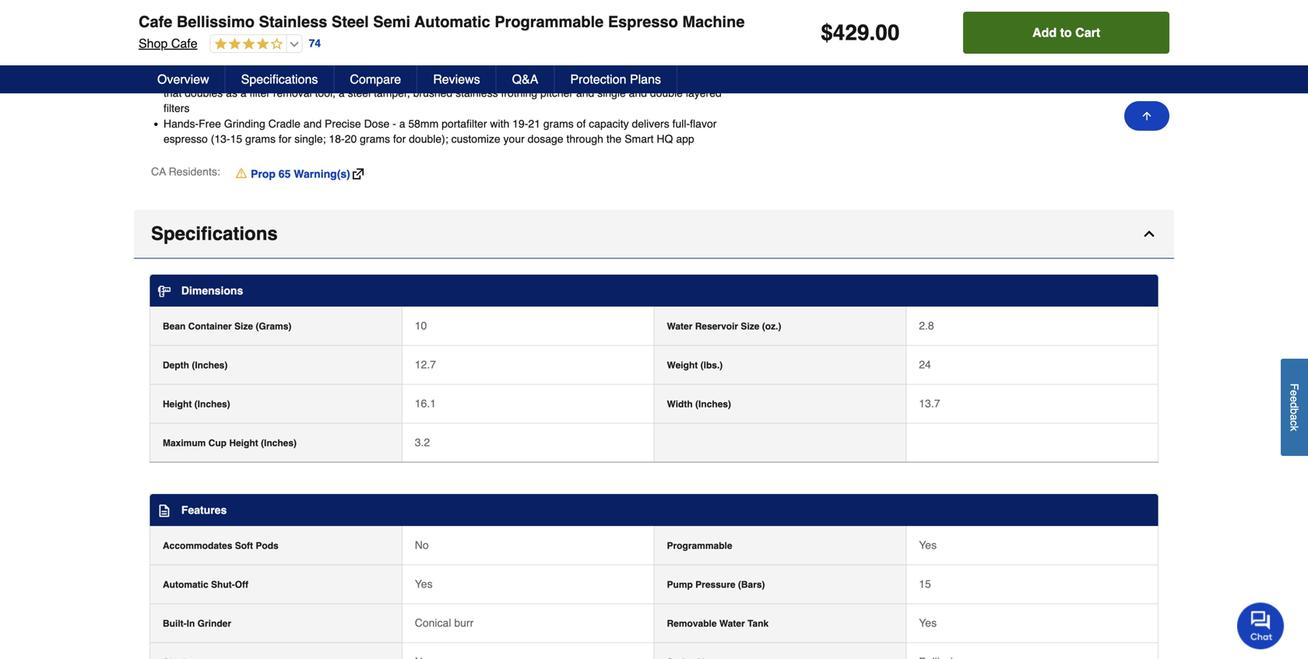 Task type: locate. For each thing, give the bounding box(es) containing it.
flavor
[[284, 56, 310, 69], [690, 117, 717, 130]]

1 vertical spatial water
[[719, 619, 745, 630]]

15
[[524, 26, 537, 38], [230, 133, 242, 145], [919, 578, 931, 591]]

height down depth
[[163, 399, 192, 410]]

removable water tank
[[667, 619, 769, 630]]

portafilter
[[442, 117, 487, 130]]

warning(s)
[[294, 168, 350, 180]]

plus,
[[366, 26, 389, 38]]

filter
[[250, 87, 270, 99]]

cleaning up double
[[659, 72, 699, 84]]

and up 74
[[303, 11, 321, 23]]

grinder up into
[[263, 11, 300, 23]]

1 for from the left
[[279, 133, 291, 145]]

1 vertical spatial 15
[[230, 133, 242, 145]]

notes image
[[158, 505, 171, 518]]

shop
[[139, 36, 168, 51]]

flavor down bpa
[[284, 56, 310, 69]]

built- for built-in grinder
[[163, 619, 187, 630]]

frothing
[[501, 87, 537, 99]]

e up b
[[1288, 397, 1301, 403]]

grams
[[543, 117, 574, 130], [245, 133, 276, 145], [360, 133, 390, 145]]

double
[[650, 87, 683, 99]]

1 horizontal spatial 15
[[524, 26, 537, 38]]

built- for built-in conical burr grinder and adjustable grind size - a conical burr grinder delivers an exact amount of fresh coffee grounds directly into the portafilter; plus, control your grind size with 15 levels ranging from coarsest to finest bean hopper - detachable, bpa free and able to hold 0.6 pounds (275 grams), the hopper is even uv resistant and sealed to preserve bean flavor and freshness accessories - the espresso machine cleaning kit has a pin, descale solution, water hardness test strip, cleaning brush that doubles as a filter removal tool, a steel tamper, brushed stainless frothing pitcher and single and double layered filters hands-free grinding cradle and precise dose - a 58mm portafilter with 19-21 grams of capacity delivers full-flavor espresso (13-15 grams for single; 18-20 grams for double); customize your dosage through the smart hq app
[[164, 11, 188, 23]]

and down hardness
[[576, 87, 594, 99]]

0 vertical spatial of
[[668, 11, 677, 23]]

bpa
[[297, 41, 318, 54]]

1 horizontal spatial cleaning
[[659, 72, 699, 84]]

weight
[[667, 360, 698, 371]]

1 horizontal spatial size
[[407, 11, 428, 23]]

to right add
[[1060, 25, 1072, 40]]

the up bpa
[[297, 26, 312, 38]]

programmable up 'grams),'
[[495, 13, 604, 31]]

0 horizontal spatial your
[[428, 26, 449, 38]]

link icon image
[[353, 169, 364, 179]]

1 horizontal spatial your
[[503, 133, 525, 145]]

app
[[676, 133, 694, 145]]

0 vertical spatial espresso
[[250, 72, 294, 84]]

in up coffee
[[188, 11, 197, 23]]

0 vertical spatial bean
[[164, 41, 189, 54]]

stainless
[[259, 13, 327, 31]]

(inches) right cup
[[261, 438, 297, 449]]

1 horizontal spatial delivers
[[632, 117, 669, 130]]

conical
[[447, 11, 481, 23]]

1 horizontal spatial water
[[719, 619, 745, 630]]

0 horizontal spatial size
[[234, 321, 253, 332]]

and up freshness
[[342, 41, 360, 54]]

0 horizontal spatial height
[[163, 399, 192, 410]]

2 horizontal spatial size
[[741, 321, 760, 332]]

10
[[415, 320, 427, 332]]

0 vertical spatial burr
[[484, 11, 503, 23]]

size up control
[[407, 11, 428, 23]]

fresh
[[680, 11, 704, 23]]

resistant
[[655, 41, 697, 54]]

0 vertical spatial built-
[[164, 11, 188, 23]]

1 vertical spatial espresso
[[164, 133, 208, 145]]

grams down grinding
[[245, 133, 276, 145]]

0 vertical spatial with
[[502, 26, 521, 38]]

semi
[[373, 13, 410, 31]]

1 horizontal spatial flavor
[[690, 117, 717, 130]]

the down preserve
[[232, 72, 247, 84]]

0 vertical spatial grinder
[[263, 11, 300, 23]]

doubles
[[185, 87, 223, 99]]

maximum cup height (inches)
[[163, 438, 297, 449]]

size inside built-in conical burr grinder and adjustable grind size - a conical burr grinder delivers an exact amount of fresh coffee grounds directly into the portafilter; plus, control your grind size with 15 levels ranging from coarsest to finest bean hopper - detachable, bpa free and able to hold 0.6 pounds (275 grams), the hopper is even uv resistant and sealed to preserve bean flavor and freshness accessories - the espresso machine cleaning kit has a pin, descale solution, water hardness test strip, cleaning brush that doubles as a filter removal tool, a steel tamper, brushed stainless frothing pitcher and single and double layered filters hands-free grinding cradle and precise dose - a 58mm portafilter with 19-21 grams of capacity delivers full-flavor espresso (13-15 grams for single; 18-20 grams for double); customize your dosage through the smart hq app
[[407, 11, 428, 23]]

finest
[[691, 26, 717, 38]]

chat invite button image
[[1237, 602, 1285, 650]]

hold
[[399, 41, 420, 54]]

and down plans at the top
[[629, 87, 647, 99]]

cafe up shop
[[139, 13, 172, 31]]

cradle
[[268, 117, 300, 130]]

layered
[[686, 87, 722, 99]]

1 vertical spatial automatic
[[163, 580, 208, 591]]

cafe up 'sealed'
[[171, 36, 197, 51]]

espresso down hands-
[[164, 133, 208, 145]]

1 vertical spatial programmable
[[667, 541, 732, 552]]

to
[[1060, 25, 1072, 40], [679, 26, 688, 38], [387, 41, 396, 54], [199, 56, 208, 69]]

delivers up smart
[[632, 117, 669, 130]]

1 horizontal spatial burr
[[484, 11, 503, 23]]

yes
[[919, 539, 937, 552], [415, 578, 433, 591], [919, 617, 937, 630]]

1 e from the top
[[1288, 390, 1301, 397]]

0 horizontal spatial grinder
[[198, 619, 231, 630]]

freshness
[[334, 56, 382, 69]]

0 vertical spatial in
[[188, 11, 197, 23]]

your up 0.6
[[428, 26, 449, 38]]

water left reservoir
[[667, 321, 693, 332]]

an
[[584, 11, 596, 23]]

no
[[415, 539, 429, 552]]

ca
[[151, 165, 166, 178]]

of left fresh
[[668, 11, 677, 23]]

built- up coffee
[[164, 11, 188, 23]]

accommodates soft pods
[[163, 541, 279, 552]]

has
[[399, 72, 417, 84]]

yes for no
[[919, 539, 937, 552]]

1 horizontal spatial espresso
[[250, 72, 294, 84]]

hands-
[[164, 117, 199, 130]]

0 horizontal spatial cleaning
[[342, 72, 382, 84]]

- right the dose
[[393, 117, 396, 130]]

0 vertical spatial automatic
[[414, 13, 490, 31]]

overview
[[157, 72, 209, 86]]

cleaning up 'steel'
[[342, 72, 382, 84]]

your down 19-
[[503, 133, 525, 145]]

1 horizontal spatial for
[[393, 133, 406, 145]]

0 vertical spatial specifications
[[241, 72, 318, 86]]

warning image
[[236, 167, 247, 179]]

0 horizontal spatial conical
[[200, 11, 237, 23]]

(grams)
[[256, 321, 292, 332]]

automatic up pounds
[[414, 13, 490, 31]]

2 vertical spatial 15
[[919, 578, 931, 591]]

0 horizontal spatial flavor
[[284, 56, 310, 69]]

00
[[875, 20, 900, 45]]

tank
[[748, 619, 769, 630]]

machine
[[297, 72, 339, 84]]

0 horizontal spatial programmable
[[495, 13, 604, 31]]

1 vertical spatial of
[[577, 117, 586, 130]]

1 horizontal spatial of
[[668, 11, 677, 23]]

machine
[[682, 13, 745, 31]]

(inches) right depth
[[192, 360, 228, 371]]

f e e d b a c k button
[[1281, 359, 1308, 456]]

grinder
[[506, 11, 540, 23]]

a left conical
[[438, 11, 444, 23]]

size for water reservoir size (oz.)
[[741, 321, 760, 332]]

espresso down bean
[[250, 72, 294, 84]]

a right tool,
[[339, 87, 345, 99]]

in inside built-in conical burr grinder and adjustable grind size - a conical burr grinder delivers an exact amount of fresh coffee grounds directly into the portafilter; plus, control your grind size with 15 levels ranging from coarsest to finest bean hopper - detachable, bpa free and able to hold 0.6 pounds (275 grams), the hopper is even uv resistant and sealed to preserve bean flavor and freshness accessories - the espresso machine cleaning kit has a pin, descale solution, water hardness test strip, cleaning brush that doubles as a filter removal tool, a steel tamper, brushed stainless frothing pitcher and single and double layered filters hands-free grinding cradle and precise dose - a 58mm portafilter with 19-21 grams of capacity delivers full-flavor espresso (13-15 grams for single; 18-20 grams for double); customize your dosage through the smart hq app
[[188, 11, 197, 23]]

size left (oz.)
[[741, 321, 760, 332]]

2 cleaning from the left
[[659, 72, 699, 84]]

pitcher
[[540, 87, 573, 99]]

coffee
[[164, 26, 193, 38]]

- up preserve
[[231, 41, 234, 54]]

dose
[[364, 117, 390, 130]]

programmable
[[495, 13, 604, 31], [667, 541, 732, 552]]

off
[[235, 580, 248, 591]]

water reservoir size (oz.)
[[667, 321, 781, 332]]

2 vertical spatial yes
[[919, 617, 937, 630]]

weight (lbs.)
[[667, 360, 723, 371]]

in down the 'automatic shut-off'
[[187, 619, 195, 630]]

a up "k"
[[1288, 415, 1301, 421]]

grams up dosage
[[543, 117, 574, 130]]

k
[[1288, 426, 1301, 432]]

water
[[667, 321, 693, 332], [719, 619, 745, 630]]

pump
[[667, 580, 693, 591]]

e
[[1288, 390, 1301, 397], [1288, 397, 1301, 403]]

0 horizontal spatial water
[[667, 321, 693, 332]]

specifications up removal
[[241, 72, 318, 86]]

(inches) right "width" on the right of the page
[[695, 399, 731, 410]]

with up 'grams),'
[[502, 26, 521, 38]]

0 horizontal spatial automatic
[[163, 580, 208, 591]]

overview button
[[142, 65, 226, 93]]

cafe
[[139, 13, 172, 31], [171, 36, 197, 51]]

to right able
[[387, 41, 396, 54]]

1 horizontal spatial grinder
[[263, 11, 300, 23]]

c
[[1288, 421, 1301, 426]]

single;
[[294, 133, 326, 145]]

your
[[428, 26, 449, 38], [503, 133, 525, 145]]

bean down coffee
[[164, 41, 189, 54]]

f e e d b a c k
[[1288, 384, 1301, 432]]

1 vertical spatial built-
[[163, 619, 187, 630]]

of
[[668, 11, 677, 23], [577, 117, 586, 130]]

bean inside built-in conical burr grinder and adjustable grind size - a conical burr grinder delivers an exact amount of fresh coffee grounds directly into the portafilter; plus, control your grind size with 15 levels ranging from coarsest to finest bean hopper - detachable, bpa free and able to hold 0.6 pounds (275 grams), the hopper is even uv resistant and sealed to preserve bean flavor and freshness accessories - the espresso machine cleaning kit has a pin, descale solution, water hardness test strip, cleaning brush that doubles as a filter removal tool, a steel tamper, brushed stainless frothing pitcher and single and double layered filters hands-free grinding cradle and precise dose - a 58mm portafilter with 19-21 grams of capacity delivers full-flavor espresso (13-15 grams for single; 18-20 grams for double); customize your dosage through the smart hq app
[[164, 41, 189, 54]]

1 vertical spatial delivers
[[632, 117, 669, 130]]

2 horizontal spatial grams
[[543, 117, 574, 130]]

water left tank
[[719, 619, 745, 630]]

programmable up the pressure
[[667, 541, 732, 552]]

steel
[[348, 87, 371, 99]]

burr
[[484, 11, 503, 23], [454, 617, 474, 630]]

1 vertical spatial bean
[[163, 321, 186, 332]]

1 vertical spatial height
[[229, 438, 258, 449]]

bean
[[164, 41, 189, 54], [163, 321, 186, 332]]

ranging
[[571, 26, 607, 38]]

grams),
[[505, 41, 542, 54]]

a right "as" at top
[[240, 87, 247, 99]]

size left (grams)
[[234, 321, 253, 332]]

a
[[438, 11, 444, 23], [420, 72, 426, 84], [240, 87, 247, 99], [339, 87, 345, 99], [399, 117, 405, 130], [1288, 415, 1301, 421]]

the
[[297, 26, 312, 38], [545, 41, 560, 54], [232, 72, 247, 84], [606, 133, 622, 145]]

uv
[[637, 41, 652, 54]]

depth
[[163, 360, 189, 371]]

in for conical
[[188, 11, 197, 23]]

automatic
[[414, 13, 490, 31], [163, 580, 208, 591]]

steel
[[332, 13, 369, 31]]

residents:
[[169, 165, 220, 178]]

built- down the 'automatic shut-off'
[[163, 619, 187, 630]]

built- inside built-in conical burr grinder and adjustable grind size - a conical burr grinder delivers an exact amount of fresh coffee grounds directly into the portafilter; plus, control your grind size with 15 levels ranging from coarsest to finest bean hopper - detachable, bpa free and able to hold 0.6 pounds (275 grams), the hopper is even uv resistant and sealed to preserve bean flavor and freshness accessories - the espresso machine cleaning kit has a pin, descale solution, water hardness test strip, cleaning brush that doubles as a filter removal tool, a steel tamper, brushed stainless frothing pitcher and single and double layered filters hands-free grinding cradle and precise dose - a 58mm portafilter with 19-21 grams of capacity delivers full-flavor espresso (13-15 grams for single; 18-20 grams for double); customize your dosage through the smart hq app
[[164, 11, 188, 23]]

1 horizontal spatial conical
[[415, 617, 451, 630]]

(inches) for width (inches)
[[695, 399, 731, 410]]

and up the machine
[[313, 56, 331, 69]]

automatic left shut-
[[163, 580, 208, 591]]

1 horizontal spatial grams
[[360, 133, 390, 145]]

for left "double);"
[[393, 133, 406, 145]]

specifications up dimensions at top left
[[151, 223, 278, 244]]

bean left container
[[163, 321, 186, 332]]

grams down the dose
[[360, 133, 390, 145]]

0 vertical spatial conical
[[200, 11, 237, 23]]

flavor up the app
[[690, 117, 717, 130]]

yes for conical burr
[[919, 617, 937, 630]]

conical
[[200, 11, 237, 23], [415, 617, 451, 630]]

height
[[163, 399, 192, 410], [229, 438, 258, 449]]

sealed
[[164, 56, 196, 69]]

hardness
[[563, 72, 608, 84]]

0 horizontal spatial for
[[279, 133, 291, 145]]

with left 19-
[[490, 117, 510, 130]]

delivers up levels on the top
[[543, 11, 581, 23]]

grinder down shut-
[[198, 619, 231, 630]]

0 vertical spatial yes
[[919, 539, 937, 552]]

1 vertical spatial in
[[187, 619, 195, 630]]

d
[[1288, 403, 1301, 409]]

e up d on the right bottom
[[1288, 390, 1301, 397]]

removal
[[273, 87, 312, 99]]

height right cup
[[229, 438, 258, 449]]

size for bean container size (grams)
[[234, 321, 253, 332]]

0 horizontal spatial delivers
[[543, 11, 581, 23]]

solution,
[[490, 72, 531, 84]]

2 e from the top
[[1288, 397, 1301, 403]]

automatic shut-off
[[163, 580, 248, 591]]

(inches) up cup
[[194, 399, 230, 410]]

0 vertical spatial programmable
[[495, 13, 604, 31]]

0 vertical spatial your
[[428, 26, 449, 38]]

1 vertical spatial conical
[[415, 617, 451, 630]]

2 for from the left
[[393, 133, 406, 145]]

1 vertical spatial specifications button
[[134, 210, 1174, 259]]

for down cradle
[[279, 133, 291, 145]]

0 horizontal spatial burr
[[454, 617, 474, 630]]

of up through
[[577, 117, 586, 130]]



Task type: describe. For each thing, give the bounding box(es) containing it.
grinding
[[224, 117, 265, 130]]

- up "as" at top
[[225, 72, 229, 84]]

0 horizontal spatial 15
[[230, 133, 242, 145]]

pump pressure (bars)
[[667, 580, 765, 591]]

grind
[[377, 11, 404, 23]]

4.1 stars image
[[211, 37, 283, 52]]

21
[[528, 117, 540, 130]]

cafe bellissimo stainless steel semi automatic programmable espresso machine
[[139, 13, 745, 31]]

b
[[1288, 409, 1301, 415]]

and up single;
[[303, 117, 322, 130]]

even
[[611, 41, 634, 54]]

arrow up image
[[1141, 110, 1153, 122]]

reservoir
[[695, 321, 738, 332]]

in for grinder
[[187, 619, 195, 630]]

0 vertical spatial delivers
[[543, 11, 581, 23]]

(inches) for depth (inches)
[[192, 360, 228, 371]]

(bars)
[[738, 580, 765, 591]]

reviews button
[[418, 65, 497, 93]]

control
[[392, 26, 425, 38]]

bean
[[256, 56, 281, 69]]

exact
[[599, 11, 625, 23]]

1 vertical spatial your
[[503, 133, 525, 145]]

a inside button
[[1288, 415, 1301, 421]]

prop 65 warning(s)
[[251, 168, 350, 180]]

add to cart
[[1033, 25, 1100, 40]]

into
[[276, 26, 294, 38]]

as
[[226, 87, 237, 99]]

2 horizontal spatial 15
[[919, 578, 931, 591]]

1 vertical spatial grinder
[[198, 619, 231, 630]]

$ 429 . 00
[[821, 20, 900, 45]]

able
[[363, 41, 384, 54]]

1 vertical spatial yes
[[415, 578, 433, 591]]

1 vertical spatial cafe
[[171, 36, 197, 51]]

0 vertical spatial flavor
[[284, 56, 310, 69]]

water
[[534, 72, 560, 84]]

(lbs.)
[[701, 360, 723, 371]]

grinder inside built-in conical burr grinder and adjustable grind size - a conical burr grinder delivers an exact amount of fresh coffee grounds directly into the portafilter; plus, control your grind size with 15 levels ranging from coarsest to finest bean hopper - detachable, bpa free and able to hold 0.6 pounds (275 grams), the hopper is even uv resistant and sealed to preserve bean flavor and freshness accessories - the espresso machine cleaning kit has a pin, descale solution, water hardness test strip, cleaning brush that doubles as a filter removal tool, a steel tamper, brushed stainless frothing pitcher and single and double layered filters hands-free grinding cradle and precise dose - a 58mm portafilter with 19-21 grams of capacity delivers full-flavor espresso (13-15 grams for single; 18-20 grams for double); customize your dosage through the smart hq app
[[263, 11, 300, 23]]

size
[[480, 26, 499, 38]]

add
[[1033, 25, 1057, 40]]

reviews
[[433, 72, 480, 86]]

tamper,
[[374, 87, 410, 99]]

prop
[[251, 168, 276, 180]]

strip,
[[632, 72, 656, 84]]

preserve
[[211, 56, 253, 69]]

a left 58mm
[[399, 117, 405, 130]]

test
[[611, 72, 629, 84]]

- up 0.6
[[431, 11, 435, 23]]

protection plans
[[570, 72, 661, 86]]

burr
[[240, 11, 260, 23]]

width
[[667, 399, 693, 410]]

0 horizontal spatial of
[[577, 117, 586, 130]]

0 vertical spatial height
[[163, 399, 192, 410]]

1 horizontal spatial height
[[229, 438, 258, 449]]

chevron up image
[[1142, 226, 1157, 242]]

pounds
[[441, 41, 477, 54]]

dimensions image
[[158, 286, 171, 298]]

built-in conical burr grinder and adjustable grind size - a conical burr grinder delivers an exact amount of fresh coffee grounds directly into the portafilter; plus, control your grind size with 15 levels ranging from coarsest to finest bean hopper - detachable, bpa free and able to hold 0.6 pounds (275 grams), the hopper is even uv resistant and sealed to preserve bean flavor and freshness accessories - the espresso machine cleaning kit has a pin, descale solution, water hardness test strip, cleaning brush that doubles as a filter removal tool, a steel tamper, brushed stainless frothing pitcher and single and double layered filters hands-free grinding cradle and precise dose - a 58mm portafilter with 19-21 grams of capacity delivers full-flavor espresso (13-15 grams for single; 18-20 grams for double); customize your dosage through the smart hq app
[[164, 11, 730, 145]]

1 vertical spatial with
[[490, 117, 510, 130]]

to down hopper
[[199, 56, 208, 69]]

conical inside built-in conical burr grinder and adjustable grind size - a conical burr grinder delivers an exact amount of fresh coffee grounds directly into the portafilter; plus, control your grind size with 15 levels ranging from coarsest to finest bean hopper - detachable, bpa free and able to hold 0.6 pounds (275 grams), the hopper is even uv resistant and sealed to preserve bean flavor and freshness accessories - the espresso machine cleaning kit has a pin, descale solution, water hardness test strip, cleaning brush that doubles as a filter removal tool, a steel tamper, brushed stainless frothing pitcher and single and double layered filters hands-free grinding cradle and precise dose - a 58mm portafilter with 19-21 grams of capacity delivers full-flavor espresso (13-15 grams for single; 18-20 grams for double); customize your dosage through the smart hq app
[[200, 11, 237, 23]]

the down 'capacity'
[[606, 133, 622, 145]]

q&a
[[512, 72, 538, 86]]

cart
[[1075, 25, 1100, 40]]

smart
[[625, 133, 654, 145]]

ca residents:
[[151, 165, 220, 178]]

0 vertical spatial cafe
[[139, 13, 172, 31]]

filters
[[164, 102, 190, 115]]

0 vertical spatial specifications button
[[226, 65, 334, 93]]

portafilter;
[[315, 26, 363, 38]]

0 horizontal spatial espresso
[[164, 133, 208, 145]]

stainless
[[456, 87, 498, 99]]

pin,
[[429, 72, 447, 84]]

through
[[566, 133, 603, 145]]

brushed
[[413, 87, 453, 99]]

1 vertical spatial flavor
[[690, 117, 717, 130]]

58mm
[[408, 117, 439, 130]]

protection plans button
[[555, 65, 677, 93]]

dosage
[[528, 133, 563, 145]]

429
[[833, 20, 869, 45]]

to up resistant
[[679, 26, 688, 38]]

3.2
[[415, 436, 430, 449]]

height (inches)
[[163, 399, 230, 410]]

to inside button
[[1060, 25, 1072, 40]]

protection
[[570, 72, 626, 86]]

0 vertical spatial 15
[[524, 26, 537, 38]]

(inches) for height (inches)
[[194, 399, 230, 410]]

shut-
[[211, 580, 235, 591]]

1 vertical spatial specifications
[[151, 223, 278, 244]]

f
[[1288, 384, 1301, 390]]

the down levels on the top
[[545, 41, 560, 54]]

capacity
[[589, 117, 629, 130]]

free
[[199, 117, 221, 130]]

2.8
[[919, 320, 934, 332]]

removable
[[667, 619, 717, 630]]

pressure
[[696, 580, 736, 591]]

single
[[597, 87, 626, 99]]

a left pin,
[[420, 72, 426, 84]]

1 cleaning from the left
[[342, 72, 382, 84]]

hopper
[[192, 41, 228, 54]]

burr inside built-in conical burr grinder and adjustable grind size - a conical burr grinder delivers an exact amount of fresh coffee grounds directly into the portafilter; plus, control your grind size with 15 levels ranging from coarsest to finest bean hopper - detachable, bpa free and able to hold 0.6 pounds (275 grams), the hopper is even uv resistant and sealed to preserve bean flavor and freshness accessories - the espresso machine cleaning kit has a pin, descale solution, water hardness test strip, cleaning brush that doubles as a filter removal tool, a steel tamper, brushed stainless frothing pitcher and single and double layered filters hands-free grinding cradle and precise dose - a 58mm portafilter with 19-21 grams of capacity delivers full-flavor espresso (13-15 grams for single; 18-20 grams for double); customize your dosage through the smart hq app
[[484, 11, 503, 23]]

74
[[309, 37, 321, 50]]

maximum
[[163, 438, 206, 449]]

bean container size (grams)
[[163, 321, 292, 332]]

free
[[320, 41, 339, 54]]

1 horizontal spatial programmable
[[667, 541, 732, 552]]

q&a button
[[497, 65, 555, 93]]

features
[[181, 504, 227, 517]]

1 horizontal spatial automatic
[[414, 13, 490, 31]]

0 horizontal spatial grams
[[245, 133, 276, 145]]

depth (inches)
[[163, 360, 228, 371]]

1 vertical spatial burr
[[454, 617, 474, 630]]

and down finest on the right top of the page
[[700, 41, 718, 54]]

levels
[[540, 26, 568, 38]]

kit
[[385, 72, 396, 84]]

double);
[[409, 133, 448, 145]]

0 vertical spatial water
[[667, 321, 693, 332]]



Task type: vqa. For each thing, say whether or not it's contained in the screenshot.


